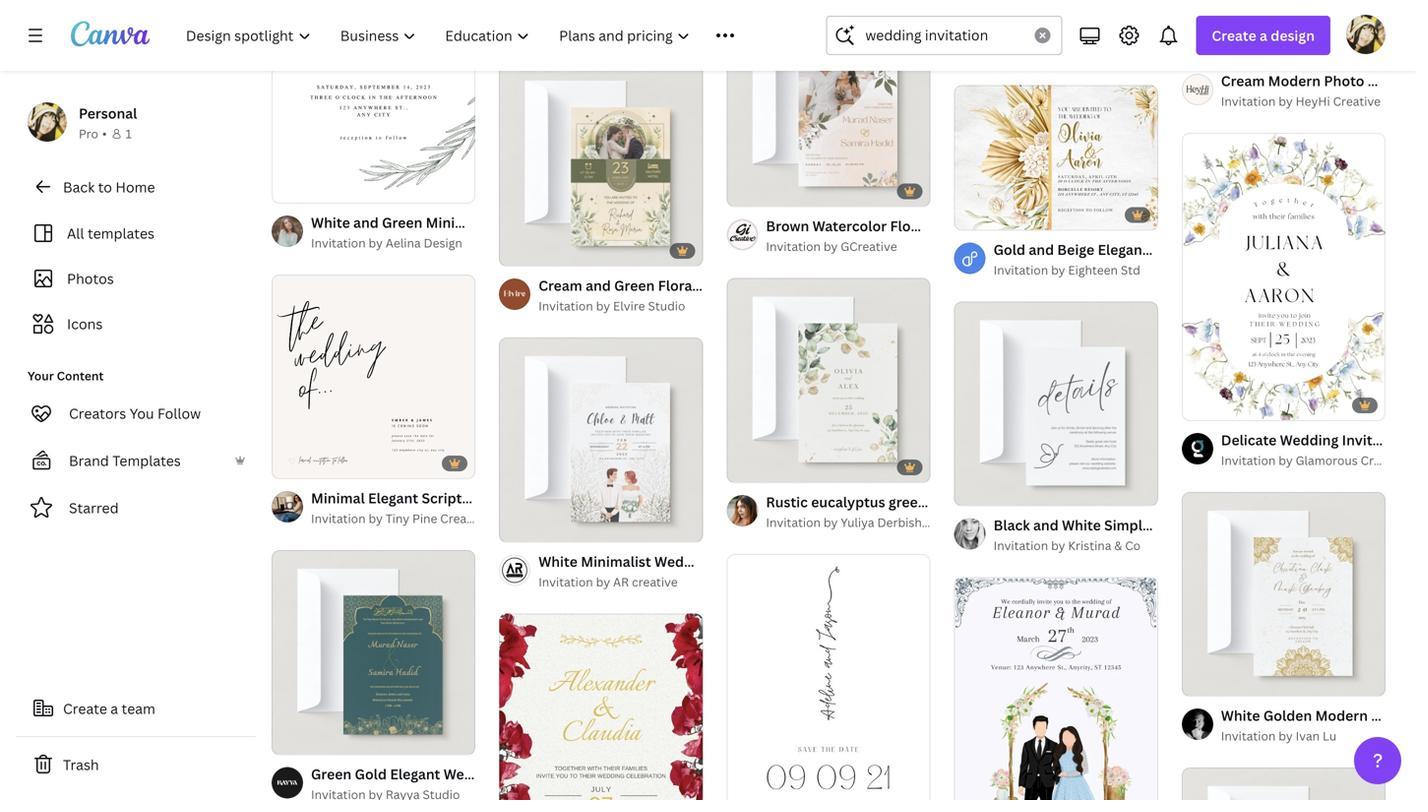 Task type: describe. For each thing, give the bounding box(es) containing it.
your content
[[28, 368, 104, 384]]

save
[[1142, 24, 1174, 42]]

content
[[57, 368, 104, 384]]

follow
[[157, 404, 201, 423]]

heyhi
[[1296, 93, 1331, 109]]

delicate
[[1221, 431, 1277, 449]]

1 vertical spatial elegant
[[390, 765, 440, 783]]

golden
[[1264, 706, 1312, 725]]

green gold elegant wedding invitation link
[[311, 763, 571, 785]]

of for white golden modern weddin
[[1204, 673, 1215, 687]]

creative inside 'delicate wedding invitation invitation by glamorous creative'
[[1361, 452, 1409, 469]]

ar
[[613, 574, 629, 590]]

brand
[[69, 451, 109, 470]]

kristina
[[1068, 538, 1112, 554]]

invitation by gcreative link
[[766, 237, 931, 257]]

date
[[1203, 24, 1235, 42]]

yuliya
[[841, 514, 875, 530]]

2 for brown watercolor flower wedding invitation
[[762, 183, 768, 198]]

1 of 2 link for green gold elegant wedding invitation
[[272, 550, 476, 754]]

1 for invitation by yuliya derbisheva
[[741, 459, 746, 473]]

creators you follow
[[69, 404, 201, 423]]

pine
[[412, 510, 437, 527]]

invitation inside invitation by aelina design link
[[311, 235, 366, 251]]

1 horizontal spatial invitation by eighteen std link
[[994, 260, 1158, 280]]

1 vertical spatial eighteen
[[1068, 262, 1118, 278]]

of for green gold elegant wedding invitation
[[294, 731, 305, 745]]

black and white simple handwritten names wedding invitation image
[[727, 554, 931, 800]]

invitation by heyhi creative link
[[1221, 91, 1386, 111]]

white minimalist wedding invitation invitation by ar creative
[[539, 552, 782, 590]]

2 vertical spatial creative
[[440, 510, 488, 527]]

invitation by kristina & co link
[[994, 536, 1158, 556]]

pro
[[79, 126, 98, 142]]

delicate wedding invitation image
[[1182, 133, 1386, 420]]

& inside black  & white elegant save the date invitation invitation by meinattic
[[1034, 24, 1043, 42]]

white minimalist wedding invitation image
[[499, 338, 703, 542]]

white golden modern weddin invitation by ivan lu
[[1221, 706, 1417, 744]]

delicate wedding invitation link
[[1221, 429, 1407, 451]]

invitation by aelina design
[[311, 235, 462, 251]]

1 of 2 for brown watercolor flower wedding invitation
[[741, 183, 768, 198]]

wedding inside 'delicate wedding invitation invitation by glamorous creative'
[[1280, 431, 1339, 449]]

minimalist
[[581, 552, 651, 571]]

2 for green gold elegant wedding invitation
[[307, 731, 313, 745]]

black  & white elegant save the date invitation invitation by meinattic
[[994, 24, 1303, 61]]

white minimalist wedding invitation link
[[539, 551, 782, 572]]

home
[[116, 178, 155, 196]]

by inside 'delicate wedding invitation invitation by glamorous creative'
[[1279, 452, 1293, 469]]

wedding inside black and white simple blank wedding invitation invitation by kristina & co
[[1195, 516, 1254, 535]]

2 for white golden modern weddin
[[1218, 673, 1224, 687]]

design
[[1271, 26, 1315, 45]]

white inside white minimalist wedding invitation invitation by ar creative
[[539, 552, 578, 571]]

back
[[63, 178, 95, 196]]

invitation by yuliya derbisheva
[[766, 514, 942, 530]]

by inside black  & white elegant save the date invitation invitation by meinattic
[[1051, 45, 1066, 61]]

of for black and white simple blank wedding invitation
[[977, 482, 987, 497]]

invitation by heyhi creative
[[1221, 93, 1381, 109]]

trash link
[[16, 745, 256, 785]]

invitation by tiny pine creative link
[[311, 509, 488, 529]]

lu
[[1323, 728, 1337, 744]]

by inside black and white simple blank wedding invitation invitation by kristina & co
[[1051, 538, 1066, 554]]

pro •
[[79, 126, 107, 142]]

invitation by ar creative link
[[539, 572, 703, 592]]

green
[[311, 765, 352, 783]]

photos link
[[28, 260, 244, 297]]

the
[[1177, 24, 1200, 42]]

invitation by elvire studio
[[539, 298, 686, 314]]

create a team
[[63, 699, 155, 718]]

aelina
[[386, 235, 421, 251]]

0 horizontal spatial eighteen
[[613, 22, 663, 38]]

create a design
[[1212, 26, 1315, 45]]

all
[[67, 224, 84, 243]]

white golden modern weddin link
[[1221, 705, 1417, 727]]

white golden modern wedding invitation image
[[1182, 492, 1386, 696]]

invitation inside invitation by elvire studio link
[[539, 298, 593, 314]]

creative
[[632, 574, 678, 590]]

brand templates link
[[16, 441, 256, 480]]

by inside the white golden modern weddin invitation by ivan lu
[[1279, 728, 1293, 744]]

Search search field
[[866, 17, 1023, 54]]

beige classic vintage frame wedding invitation image
[[1182, 768, 1386, 800]]

a for design
[[1260, 26, 1268, 45]]

photos
[[67, 269, 114, 288]]

1 horizontal spatial invitation by eighteen std
[[994, 262, 1141, 278]]

meinattic
[[1068, 45, 1122, 61]]

1 of 2 for black and white simple blank wedding invitation
[[968, 482, 996, 497]]

wedding inside white minimalist wedding invitation invitation by ar creative
[[655, 552, 713, 571]]

templates
[[112, 451, 181, 470]]

by inside white minimalist wedding invitation invitation by ar creative
[[596, 574, 610, 590]]

creators you follow link
[[16, 394, 256, 433]]

ivan
[[1296, 728, 1320, 744]]

blank
[[1154, 516, 1192, 535]]

1 for invitation by kristina & co
[[968, 482, 974, 497]]

create a design button
[[1196, 16, 1331, 55]]

brown watercolor flower wedding invitation image
[[727, 2, 931, 206]]

invitation by aelina design link
[[311, 233, 476, 253]]

1 for invitation by elvire studio
[[513, 242, 519, 257]]

all templates
[[67, 224, 155, 243]]

1 of 2 link for brown watercolor flower wedding invitation
[[727, 2, 931, 206]]

design
[[424, 235, 462, 251]]

personal
[[79, 104, 137, 123]]

create for create a design
[[1212, 26, 1257, 45]]

minimal elegant script save the date wedding invitation image
[[272, 274, 476, 478]]

0 vertical spatial invitation by eighteen std link
[[539, 21, 703, 40]]

wedding inside brown watercolor flower wedding invitation invitation by gcreative
[[939, 217, 998, 235]]

black and white simple blank wedding invitation link
[[994, 515, 1322, 536]]

back to home link
[[16, 167, 256, 207]]

invitation by tiny pine creative
[[311, 510, 488, 527]]

red and gold floral wedding invitation portrait image
[[499, 614, 703, 800]]

and
[[1034, 516, 1059, 535]]

invitation by yuliya derbisheva link
[[766, 513, 942, 532]]



Task type: locate. For each thing, give the bounding box(es) containing it.
invitation inside the white golden modern weddin invitation by ivan lu
[[1221, 728, 1276, 744]]

elegant
[[1088, 24, 1139, 42], [390, 765, 440, 783]]

1 for invitation by ivan lu
[[1196, 673, 1202, 687]]

1 vertical spatial create
[[63, 699, 107, 718]]

1 of 2
[[741, 183, 768, 198], [513, 242, 541, 257], [741, 459, 768, 473], [968, 482, 996, 497], [513, 518, 541, 533], [1196, 673, 1224, 687], [285, 731, 313, 745]]

1 black from the top
[[994, 24, 1030, 42]]

1 vertical spatial invitation by eighteen std
[[994, 262, 1141, 278]]

creative right glamorous
[[1361, 452, 1409, 469]]

invitation by meinattic link
[[994, 44, 1158, 63]]

0 vertical spatial &
[[1034, 24, 1043, 42]]

black left and
[[994, 516, 1030, 535]]

templates
[[88, 224, 155, 243]]

elvire
[[613, 298, 645, 314]]

white up invitation by kristina & co link
[[1062, 516, 1101, 535]]

black up invitation by meinattic link
[[994, 24, 1030, 42]]

all templates link
[[28, 215, 244, 252]]

by
[[596, 22, 610, 38], [1051, 45, 1066, 61], [1279, 93, 1293, 109], [369, 235, 383, 251], [824, 238, 838, 255], [1051, 262, 1066, 278], [596, 298, 610, 314], [1279, 452, 1293, 469], [369, 510, 383, 527], [824, 514, 838, 530], [1051, 538, 1066, 554], [596, 574, 610, 590], [1279, 728, 1293, 744]]

2 for black and white simple blank wedding invitation
[[990, 482, 996, 497]]

white left minimalist
[[539, 552, 578, 571]]

starred
[[69, 499, 119, 517]]

1 horizontal spatial eighteen
[[1068, 262, 1118, 278]]

flower
[[890, 217, 936, 235]]

create left team
[[63, 699, 107, 718]]

brand templates
[[69, 451, 181, 470]]

black and white simple blank wedding invitation invitation by kristina & co
[[994, 516, 1322, 554]]

derbisheva
[[878, 514, 942, 530]]

white inside the white golden modern weddin invitation by ivan lu
[[1221, 706, 1260, 725]]

1 vertical spatial black
[[994, 516, 1030, 535]]

create inside dropdown button
[[1212, 26, 1257, 45]]

& up invitation by meinattic link
[[1034, 24, 1043, 42]]

icons
[[67, 315, 103, 333]]

1 horizontal spatial create
[[1212, 26, 1257, 45]]

to
[[98, 178, 112, 196]]

by inside brown watercolor flower wedding invitation invitation by gcreative
[[824, 238, 838, 255]]

starred link
[[16, 488, 256, 528]]

2 for white minimalist wedding invitation
[[535, 518, 541, 533]]

glamorous
[[1296, 452, 1358, 469]]

1 vertical spatial &
[[1115, 538, 1122, 554]]

1 of 2 link for black and white simple blank wedding invitation
[[954, 302, 1158, 506]]

0 vertical spatial eighteen
[[613, 22, 663, 38]]

white inside black and white simple blank wedding invitation invitation by kristina & co
[[1062, 516, 1101, 535]]

invitation inside green gold elegant wedding invitation link
[[506, 765, 571, 783]]

team
[[122, 699, 155, 718]]

a left design
[[1260, 26, 1268, 45]]

1 of 2 for white golden modern weddin
[[1196, 673, 1224, 687]]

0 vertical spatial a
[[1260, 26, 1268, 45]]

modern
[[1316, 706, 1368, 725]]

gold
[[355, 765, 387, 783]]

0 vertical spatial invitation by eighteen std
[[539, 22, 686, 38]]

2 black from the top
[[994, 516, 1030, 535]]

back to home
[[63, 178, 155, 196]]

create
[[1212, 26, 1257, 45], [63, 699, 107, 718]]

1 of 2 for green gold elegant wedding invitation
[[285, 731, 313, 745]]

1 vertical spatial creative
[[1361, 452, 1409, 469]]

std
[[666, 22, 686, 38], [1121, 262, 1141, 278]]

a inside dropdown button
[[1260, 26, 1268, 45]]

1 vertical spatial std
[[1121, 262, 1141, 278]]

creative right 'pine'
[[440, 510, 488, 527]]

0 horizontal spatial invitation by eighteen std link
[[539, 21, 703, 40]]

gcreative
[[841, 238, 897, 255]]

1 horizontal spatial &
[[1115, 538, 1122, 554]]

create inside button
[[63, 699, 107, 718]]

a left team
[[111, 699, 118, 718]]

rustic eucalyptus greenery elegant aesthetic wedding invitation image
[[727, 278, 931, 482]]

invitation inside invitation by tiny pine creative link
[[311, 510, 366, 527]]

you
[[130, 404, 154, 423]]

2
[[762, 183, 768, 198], [535, 242, 541, 257], [762, 459, 768, 473], [990, 482, 996, 497], [535, 518, 541, 533], [1218, 673, 1224, 687], [307, 731, 313, 745]]

green gold elegant wedding invitation image
[[272, 550, 476, 754]]

elegant right gold on the left of the page
[[390, 765, 440, 783]]

eighteen
[[613, 22, 663, 38], [1068, 262, 1118, 278]]

1 horizontal spatial a
[[1260, 26, 1268, 45]]

your
[[28, 368, 54, 384]]

cream modern photo frame will you be my bridesmaid invitation image
[[1182, 0, 1386, 61]]

0 vertical spatial black
[[994, 24, 1030, 42]]

cream and green floral watercolor wedding invitation image
[[499, 62, 703, 266]]

1 for invitation by gcreative
[[741, 183, 746, 198]]

tiny
[[386, 510, 410, 527]]

create for create a team
[[63, 699, 107, 718]]

0 horizontal spatial &
[[1034, 24, 1043, 42]]

0 horizontal spatial create
[[63, 699, 107, 718]]

stephanie aranda image
[[1347, 15, 1386, 54]]

None search field
[[826, 16, 1062, 55]]

of for white minimalist wedding invitation
[[521, 518, 532, 533]]

0 horizontal spatial invitation by eighteen std
[[539, 22, 686, 38]]

black for black and white simple blank wedding invitation
[[994, 516, 1030, 535]]

invitation
[[539, 22, 593, 38], [1238, 24, 1303, 42], [994, 45, 1048, 61], [1221, 93, 1276, 109], [1001, 217, 1066, 235], [311, 235, 366, 251], [766, 238, 821, 255], [994, 262, 1048, 278], [539, 298, 593, 314], [1342, 431, 1407, 449], [1221, 452, 1276, 469], [311, 510, 366, 527], [766, 514, 821, 530], [1257, 516, 1322, 535], [994, 538, 1048, 554], [717, 552, 782, 571], [539, 574, 593, 590], [1221, 728, 1276, 744], [506, 765, 571, 783]]

co
[[1125, 538, 1141, 554]]

0 vertical spatial elegant
[[1088, 24, 1139, 42]]

brown
[[766, 217, 809, 235]]

1 of 2 for white minimalist wedding invitation
[[513, 518, 541, 533]]

simple
[[1105, 516, 1151, 535]]

1 for invitation by ar creative
[[513, 518, 519, 533]]

trash
[[63, 755, 99, 774]]

delicate wedding invitation invitation by glamorous creative
[[1221, 431, 1409, 469]]

1 of 2 link
[[727, 2, 931, 206], [499, 62, 703, 266], [727, 278, 931, 482], [954, 302, 1158, 506], [499, 338, 703, 542], [1182, 492, 1386, 696], [272, 550, 476, 754]]

white inside black  & white elegant save the date invitation invitation by meinattic
[[1046, 24, 1085, 42]]

1 horizontal spatial std
[[1121, 262, 1141, 278]]

invitation by elvire studio link
[[539, 296, 703, 316]]

weddin
[[1372, 706, 1417, 725]]

black  & white elegant save the date invitation link
[[994, 22, 1303, 44]]

invitation by ivan lu link
[[1221, 727, 1386, 746]]

0 horizontal spatial a
[[111, 699, 118, 718]]

elegant up meinattic
[[1088, 24, 1139, 42]]

1 vertical spatial invitation by eighteen std link
[[994, 260, 1158, 280]]

brown watercolor flower wedding invitation link
[[766, 215, 1066, 237]]

0 horizontal spatial std
[[666, 22, 686, 38]]

black
[[994, 24, 1030, 42], [994, 516, 1030, 535]]

icons link
[[28, 305, 244, 343]]

& left co
[[1115, 538, 1122, 554]]

0 horizontal spatial elegant
[[390, 765, 440, 783]]

black inside black  & white elegant save the date invitation invitation by meinattic
[[994, 24, 1030, 42]]

1 horizontal spatial elegant
[[1088, 24, 1139, 42]]

a for team
[[111, 699, 118, 718]]

of for brown watercolor flower wedding invitation
[[749, 183, 760, 198]]

a inside button
[[111, 699, 118, 718]]

0 vertical spatial create
[[1212, 26, 1257, 45]]

creative
[[1333, 93, 1381, 109], [1361, 452, 1409, 469], [440, 510, 488, 527]]

brown watercolor flower wedding invitation invitation by gcreative
[[766, 217, 1066, 255]]

black inside black and white simple blank wedding invitation invitation by kristina & co
[[994, 516, 1030, 535]]

invitation by glamorous creative link
[[1221, 451, 1409, 471]]

1
[[125, 126, 132, 142], [741, 183, 746, 198], [513, 242, 519, 257], [741, 459, 746, 473], [968, 482, 974, 497], [513, 518, 519, 533], [1196, 673, 1202, 687], [285, 731, 291, 745]]

invitation inside "invitation by heyhi creative" link
[[1221, 93, 1276, 109]]

white up invitation by meinattic link
[[1046, 24, 1085, 42]]

0 vertical spatial std
[[666, 22, 686, 38]]

gold and beige elegant wedding invitation landscape image
[[954, 85, 1158, 230]]

a
[[1260, 26, 1268, 45], [111, 699, 118, 718]]

1 vertical spatial a
[[111, 699, 118, 718]]

1 of 2 link for white golden modern weddin
[[1182, 492, 1386, 696]]

create a team button
[[16, 689, 256, 728]]

invitation by eighteen std link
[[539, 21, 703, 40], [994, 260, 1158, 280]]

white left golden
[[1221, 706, 1260, 725]]

green gold elegant wedding invitation
[[311, 765, 571, 783]]

& inside black and white simple blank wedding invitation invitation by kristina & co
[[1115, 538, 1122, 554]]

•
[[102, 126, 107, 142]]

top level navigation element
[[173, 16, 779, 55], [173, 16, 779, 55]]

white modern wedding invitation image
[[954, 577, 1158, 800]]

elegant inside black  & white elegant save the date invitation invitation by meinattic
[[1088, 24, 1139, 42]]

creative right heyhi
[[1333, 93, 1381, 109]]

0 vertical spatial creative
[[1333, 93, 1381, 109]]

create right 'the'
[[1212, 26, 1257, 45]]

black for black  & white elegant save the date invitation
[[994, 24, 1030, 42]]

studio
[[648, 298, 686, 314]]

white and green minimalist floral wedding invitation save the date card image
[[272, 0, 476, 203]]

1 of 2 link for white minimalist wedding invitation
[[499, 338, 703, 542]]

black and white simple blank wedding invitation image
[[954, 302, 1158, 506]]

wedding
[[939, 217, 998, 235], [1280, 431, 1339, 449], [1195, 516, 1254, 535], [655, 552, 713, 571], [444, 765, 502, 783]]

creators
[[69, 404, 126, 423]]

watercolor
[[813, 217, 887, 235]]



Task type: vqa. For each thing, say whether or not it's contained in the screenshot.


